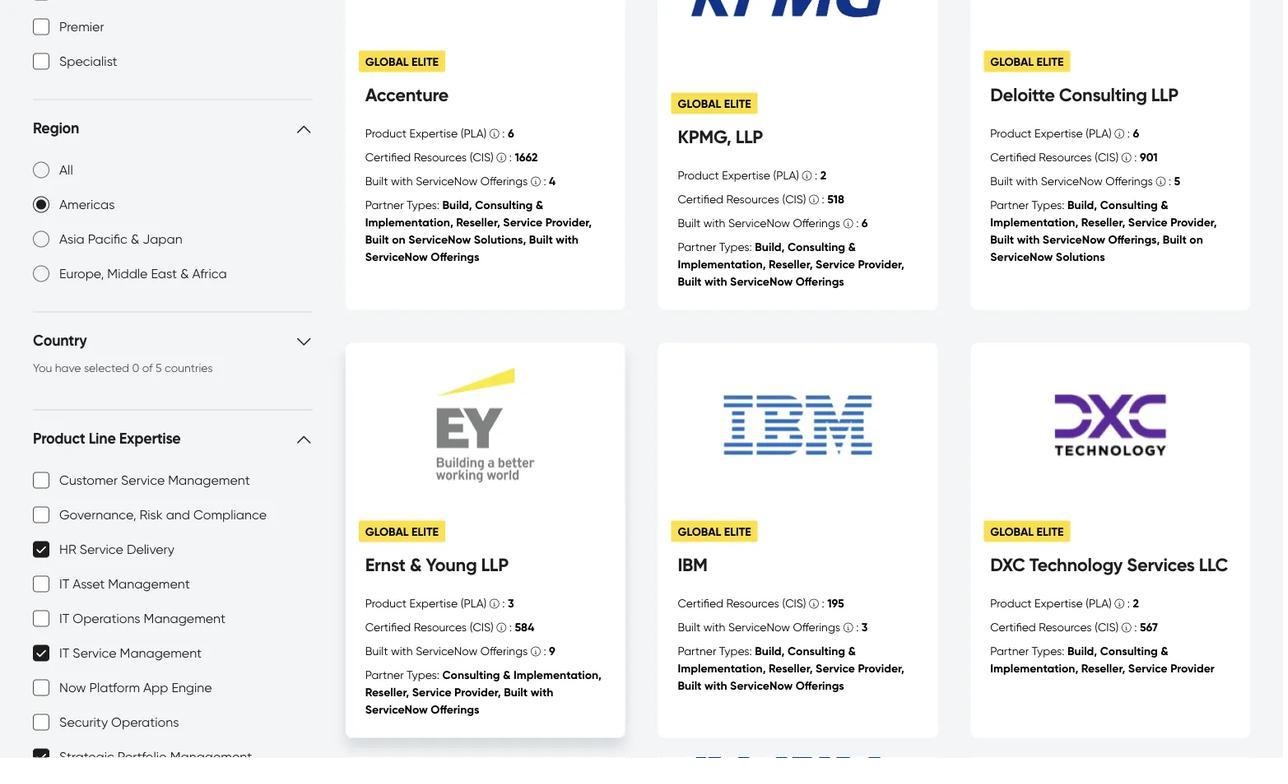 Task type: vqa. For each thing, say whether or not it's contained in the screenshot.
the to inside the INTRODUCING THE SERVICENOW SCHOLARSHIP TO PROMOTE DIVERSITY IN TECH OCTOBER 02, 2023
no



Task type: locate. For each thing, give the bounding box(es) containing it.
go to servicenow account image
[[1239, 23, 1259, 43]]



